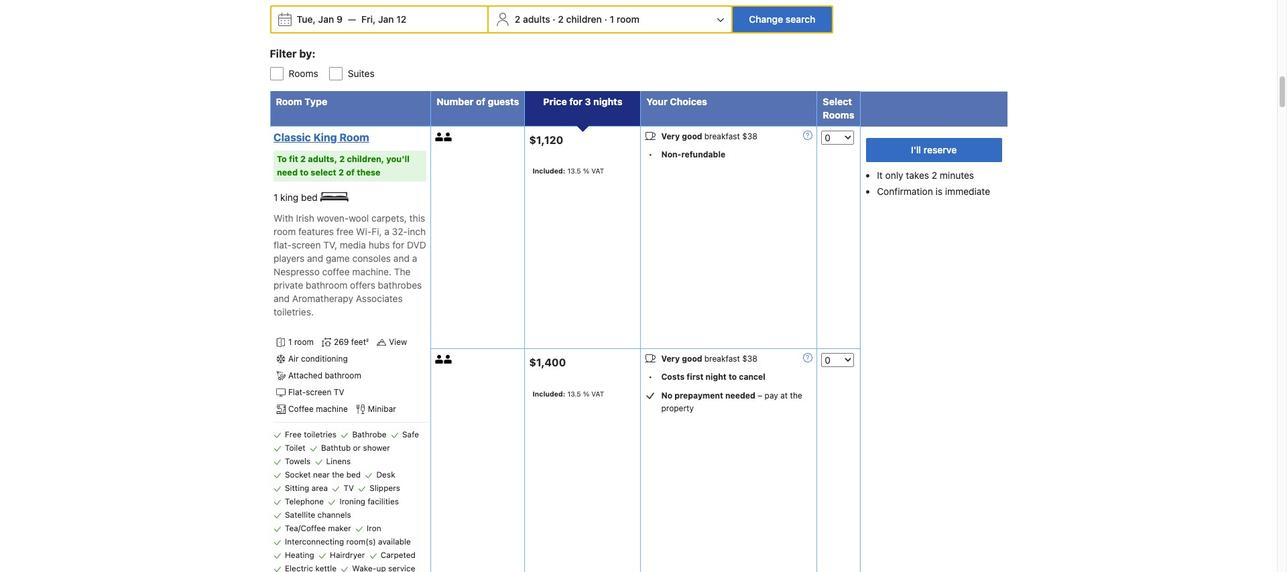 Task type: describe. For each thing, give the bounding box(es) containing it.
attached bathroom
[[288, 371, 361, 381]]

$38 for non-refundable
[[743, 131, 758, 141]]

nights
[[594, 96, 623, 107]]

hairdryer
[[330, 551, 365, 561]]

– pay at the property
[[662, 391, 803, 414]]

1 room
[[288, 338, 314, 348]]

1 vertical spatial screen
[[306, 388, 332, 398]]

type
[[305, 96, 328, 107]]

2 jan from the left
[[378, 13, 394, 25]]

at
[[781, 391, 788, 401]]

area
[[312, 484, 328, 494]]

needed
[[726, 391, 756, 401]]

vat for $1,120
[[592, 167, 604, 175]]

—
[[348, 13, 356, 25]]

classic
[[274, 131, 311, 143]]

price
[[544, 96, 567, 107]]

your
[[647, 96, 668, 107]]

carpets,
[[372, 213, 407, 224]]

channels
[[318, 511, 351, 521]]

air
[[288, 354, 299, 364]]

2 vertical spatial room
[[294, 338, 314, 348]]

non-
[[662, 149, 682, 159]]

very for non-refundable
[[662, 131, 680, 141]]

good for first
[[682, 354, 703, 365]]

nespresso
[[274, 266, 320, 278]]

is
[[936, 186, 943, 197]]

0 horizontal spatial bed
[[301, 192, 318, 203]]

sitting area
[[285, 484, 328, 494]]

0 vertical spatial for
[[570, 96, 583, 107]]

1 occupancy image from the left
[[435, 133, 444, 141]]

adults
[[523, 13, 551, 25]]

king
[[314, 131, 337, 143]]

$38 for costs first night to cancel
[[743, 354, 758, 365]]

1 horizontal spatial rooms
[[823, 109, 855, 121]]

bathrobes
[[378, 280, 422, 291]]

this
[[410, 213, 425, 224]]

takes
[[906, 169, 930, 181]]

suites
[[348, 68, 375, 79]]

fit
[[289, 154, 298, 164]]

• for non-refundable
[[649, 149, 653, 159]]

wi-
[[356, 226, 372, 238]]

1 occupancy image from the left
[[435, 356, 444, 365]]

satellite
[[285, 511, 315, 521]]

it
[[878, 169, 883, 181]]

0 vertical spatial of
[[476, 96, 486, 107]]

children,
[[347, 154, 384, 164]]

available
[[378, 537, 411, 547]]

13.5 for $1,400
[[568, 390, 581, 399]]

immediate
[[946, 186, 991, 197]]

non-refundable
[[662, 149, 726, 159]]

2 right select on the left top of the page
[[339, 167, 344, 178]]

your choices
[[647, 96, 708, 107]]

2 left 'children'
[[558, 13, 564, 25]]

classic king room
[[274, 131, 369, 143]]

fri,
[[362, 13, 376, 25]]

2 occupancy image from the left
[[444, 133, 453, 141]]

first
[[687, 373, 704, 383]]

more details on meals and payment options image for non-refundable
[[804, 131, 813, 140]]

13.5 for $1,120
[[568, 167, 581, 175]]

1 vertical spatial to
[[729, 373, 737, 383]]

more details on meals and payment options image for costs first night to cancel
[[804, 354, 813, 363]]

features
[[299, 226, 334, 238]]

game
[[326, 253, 350, 264]]

fi,
[[372, 226, 382, 238]]

costs
[[662, 373, 685, 383]]

room inside with irish woven-wool carpets, this room features free wi-fi, a 32-inch flat-screen tv, media hubs for dvd players and game consoles and a nespresso coffee machine. the private bathroom offers bathrobes and aromatherapy associates toiletries.
[[274, 226, 296, 238]]

iron
[[367, 524, 381, 534]]

1 inside "dropdown button"
[[610, 13, 614, 25]]

select
[[311, 167, 337, 178]]

1 vertical spatial room
[[340, 131, 369, 143]]

to fit 2 adults, 2 children, you'll need to select 2 of these
[[277, 154, 410, 178]]

1 horizontal spatial bed
[[347, 470, 361, 480]]

attached
[[288, 371, 323, 381]]

choices
[[670, 96, 708, 107]]

269
[[334, 338, 349, 348]]

bathroom inside with irish woven-wool carpets, this room features free wi-fi, a 32-inch flat-screen tv, media hubs for dvd players and game consoles and a nespresso coffee machine. the private bathroom offers bathrobes and aromatherapy associates toiletries.
[[306, 280, 348, 291]]

0 horizontal spatial room
[[276, 96, 302, 107]]

1 horizontal spatial and
[[307, 253, 323, 264]]

fri, jan 12 button
[[356, 7, 412, 31]]

i'll reserve
[[911, 144, 957, 155]]

children
[[566, 13, 602, 25]]

machine
[[316, 405, 348, 415]]

tue, jan 9 — fri, jan 12
[[297, 13, 407, 25]]

offers
[[350, 280, 376, 291]]

1 horizontal spatial a
[[412, 253, 417, 264]]

guests
[[488, 96, 519, 107]]

to inside to fit 2 adults, 2 children, you'll need to select 2 of these
[[300, 167, 309, 178]]

toiletries.
[[274, 307, 314, 318]]

tue, jan 9 button
[[291, 7, 348, 31]]

free
[[285, 430, 302, 440]]

need
[[277, 167, 298, 178]]

night
[[706, 373, 727, 383]]

ironing facilities
[[340, 497, 399, 507]]

number
[[437, 96, 474, 107]]

of inside to fit 2 adults, 2 children, you'll need to select 2 of these
[[346, 167, 355, 178]]

king
[[280, 192, 299, 203]]

2 inside it only takes 2 minutes confirmation is immediate
[[932, 169, 938, 181]]

view
[[389, 338, 407, 348]]

–
[[758, 391, 763, 401]]

classic king room link
[[274, 131, 423, 144]]

it only takes 2 minutes confirmation is immediate
[[878, 169, 991, 197]]

included: 13.5 % vat for $1,120
[[533, 167, 604, 175]]

near
[[313, 470, 330, 480]]

interconnecting room(s) available
[[285, 537, 411, 547]]

desk
[[377, 470, 395, 480]]

flat-screen tv
[[288, 388, 344, 398]]

tv,
[[324, 240, 337, 251]]

32-
[[392, 226, 408, 238]]

telephone
[[285, 497, 324, 507]]

price for 3 nights
[[544, 96, 623, 107]]

room type
[[276, 96, 328, 107]]

inch
[[408, 226, 426, 238]]



Task type: vqa. For each thing, say whether or not it's contained in the screenshot.
of
yes



Task type: locate. For each thing, give the bounding box(es) containing it.
a right fi,
[[385, 226, 390, 238]]

maker
[[328, 524, 351, 534]]

to right night
[[729, 373, 737, 383]]

i'll reserve button
[[866, 138, 1002, 162]]

0 vertical spatial very good breakfast $38
[[662, 131, 758, 141]]

to
[[277, 154, 287, 164]]

0 vertical spatial the
[[791, 391, 803, 401]]

1 vertical spatial 1
[[274, 192, 278, 203]]

1 included: 13.5 % vat from the top
[[533, 167, 604, 175]]

% for $1,400
[[583, 390, 590, 399]]

tue,
[[297, 13, 316, 25]]

0 vertical spatial 13.5
[[568, 167, 581, 175]]

vat
[[592, 167, 604, 175], [592, 390, 604, 399]]

1 · from the left
[[553, 13, 556, 25]]

1 vertical spatial tv
[[344, 484, 354, 494]]

adults,
[[308, 154, 337, 164]]

0 horizontal spatial the
[[332, 470, 344, 480]]

bathroom down conditioning
[[325, 371, 361, 381]]

breakfast up night
[[705, 354, 740, 365]]

slippers
[[370, 484, 400, 494]]

%
[[583, 167, 590, 175], [583, 390, 590, 399]]

1 vertical spatial •
[[649, 372, 653, 383]]

1 vertical spatial included: 13.5 % vat
[[533, 390, 604, 399]]

breakfast
[[705, 131, 740, 141], [705, 354, 740, 365]]

minibar
[[368, 405, 396, 415]]

room up air
[[294, 338, 314, 348]]

1 breakfast from the top
[[705, 131, 740, 141]]

hubs
[[369, 240, 390, 251]]

included: for $1,400
[[533, 390, 566, 399]]

toiletries
[[304, 430, 337, 440]]

2 vat from the top
[[592, 390, 604, 399]]

towels
[[285, 457, 311, 467]]

0 horizontal spatial and
[[274, 293, 290, 305]]

0 horizontal spatial to
[[300, 167, 309, 178]]

· right adults at the top left of the page
[[553, 13, 556, 25]]

confirmation
[[878, 186, 934, 197]]

breakfast for first
[[705, 354, 740, 365]]

coffee machine
[[288, 405, 348, 415]]

2 included: 13.5 % vat from the top
[[533, 390, 604, 399]]

2 13.5 from the top
[[568, 390, 581, 399]]

1 vertical spatial 13.5
[[568, 390, 581, 399]]

no prepayment needed
[[662, 391, 756, 401]]

• left non-
[[649, 149, 653, 159]]

very up non-
[[662, 131, 680, 141]]

0 horizontal spatial ·
[[553, 13, 556, 25]]

and left the game
[[307, 253, 323, 264]]

good for refundable
[[682, 131, 703, 141]]

% for $1,120
[[583, 167, 590, 175]]

1 horizontal spatial for
[[570, 96, 583, 107]]

2 breakfast from the top
[[705, 354, 740, 365]]

group containing rooms
[[259, 56, 1008, 80]]

change search
[[749, 13, 816, 25]]

by:
[[299, 47, 316, 59]]

included:
[[533, 167, 566, 175], [533, 390, 566, 399]]

very good breakfast $38 for first
[[662, 354, 758, 365]]

machine.
[[352, 266, 392, 278]]

ironing
[[340, 497, 366, 507]]

feet²
[[351, 338, 369, 348]]

1 left king
[[274, 192, 278, 203]]

occupancy image
[[435, 133, 444, 141], [444, 133, 453, 141]]

bathtub
[[321, 444, 351, 454]]

and down private
[[274, 293, 290, 305]]

1 more details on meals and payment options image from the top
[[804, 131, 813, 140]]

1 vertical spatial bed
[[347, 470, 361, 480]]

2 % from the top
[[583, 390, 590, 399]]

2 up is
[[932, 169, 938, 181]]

the
[[394, 266, 411, 278]]

2 very from the top
[[662, 354, 680, 365]]

very good breakfast $38 up refundable
[[662, 131, 758, 141]]

1 • from the top
[[649, 149, 653, 159]]

group
[[259, 56, 1008, 80]]

0 vertical spatial room
[[617, 13, 640, 25]]

included: 13.5 % vat down the $1,400
[[533, 390, 604, 399]]

rooms
[[289, 68, 318, 79], [823, 109, 855, 121]]

1 horizontal spatial of
[[476, 96, 486, 107]]

change
[[749, 13, 784, 25]]

1 jan from the left
[[318, 13, 334, 25]]

3
[[585, 96, 591, 107]]

2
[[515, 13, 521, 25], [558, 13, 564, 25], [301, 154, 306, 164], [340, 154, 345, 164], [339, 167, 344, 178], [932, 169, 938, 181]]

0 vertical spatial very
[[662, 131, 680, 141]]

2 right fit
[[301, 154, 306, 164]]

0 horizontal spatial jan
[[318, 13, 334, 25]]

vat for $1,400
[[592, 390, 604, 399]]

2 very good breakfast $38 from the top
[[662, 354, 758, 365]]

included: 13.5 % vat
[[533, 167, 604, 175], [533, 390, 604, 399]]

screen down features
[[292, 240, 321, 251]]

screen up coffee machine
[[306, 388, 332, 398]]

breakfast up refundable
[[705, 131, 740, 141]]

0 vertical spatial tv
[[334, 388, 344, 398]]

good up non-refundable
[[682, 131, 703, 141]]

included: for $1,120
[[533, 167, 566, 175]]

0 vertical spatial $38
[[743, 131, 758, 141]]

shower
[[363, 444, 390, 454]]

2 included: from the top
[[533, 390, 566, 399]]

0 horizontal spatial a
[[385, 226, 390, 238]]

the inside – pay at the property
[[791, 391, 803, 401]]

room down with
[[274, 226, 296, 238]]

free toiletries
[[285, 430, 337, 440]]

1 vertical spatial for
[[393, 240, 405, 251]]

2 left adults at the top left of the page
[[515, 13, 521, 25]]

aromatherapy
[[292, 293, 353, 305]]

1 horizontal spatial ·
[[605, 13, 608, 25]]

included: 13.5 % vat down $1,120
[[533, 167, 604, 175]]

cancel
[[739, 373, 766, 383]]

0 horizontal spatial for
[[393, 240, 405, 251]]

breakfast for refundable
[[705, 131, 740, 141]]

included: 13.5 % vat for $1,400
[[533, 390, 604, 399]]

tv up ironing
[[344, 484, 354, 494]]

1 vertical spatial good
[[682, 354, 703, 365]]

1 horizontal spatial room
[[340, 131, 369, 143]]

0 vertical spatial screen
[[292, 240, 321, 251]]

woven-
[[317, 213, 349, 224]]

2 right adults,
[[340, 154, 345, 164]]

1 for 1 king bed
[[274, 192, 278, 203]]

1 vertical spatial room
[[274, 226, 296, 238]]

the
[[791, 391, 803, 401], [332, 470, 344, 480]]

jan left 9
[[318, 13, 334, 25]]

1 horizontal spatial to
[[729, 373, 737, 383]]

2 occupancy image from the left
[[444, 356, 453, 365]]

occupancy image
[[435, 356, 444, 365], [444, 356, 453, 365]]

media
[[340, 240, 366, 251]]

0 vertical spatial 1
[[610, 13, 614, 25]]

room up children,
[[340, 131, 369, 143]]

of left "guests"
[[476, 96, 486, 107]]

2 horizontal spatial 1
[[610, 13, 614, 25]]

room right 'children'
[[617, 13, 640, 25]]

2 • from the top
[[649, 372, 653, 383]]

1 vertical spatial very
[[662, 354, 680, 365]]

2 horizontal spatial and
[[394, 253, 410, 264]]

1 horizontal spatial the
[[791, 391, 803, 401]]

1 vertical spatial the
[[332, 470, 344, 480]]

1 vertical spatial breakfast
[[705, 354, 740, 365]]

for left 3
[[570, 96, 583, 107]]

1 good from the top
[[682, 131, 703, 141]]

0 vertical spatial to
[[300, 167, 309, 178]]

property
[[662, 404, 694, 414]]

of left these
[[346, 167, 355, 178]]

0 vertical spatial room
[[276, 96, 302, 107]]

1 % from the top
[[583, 167, 590, 175]]

0 vertical spatial bed
[[301, 192, 318, 203]]

very good breakfast $38 up costs first night to cancel
[[662, 354, 758, 365]]

• for costs first night to cancel
[[649, 372, 653, 383]]

consoles
[[353, 253, 391, 264]]

0 vertical spatial a
[[385, 226, 390, 238]]

more details on meals and payment options image
[[804, 131, 813, 140], [804, 354, 813, 363]]

screen inside with irish woven-wool carpets, this room features free wi-fi, a 32-inch flat-screen tv, media hubs for dvd players and game consoles and a nespresso coffee machine. the private bathroom offers bathrobes and aromatherapy associates toiletries.
[[292, 240, 321, 251]]

the right "at"
[[791, 391, 803, 401]]

• left costs
[[649, 372, 653, 383]]

or
[[353, 444, 361, 454]]

0 vertical spatial breakfast
[[705, 131, 740, 141]]

1 vertical spatial rooms
[[823, 109, 855, 121]]

wool
[[349, 213, 369, 224]]

interconnecting
[[285, 537, 344, 547]]

rooms down select
[[823, 109, 855, 121]]

2 good from the top
[[682, 354, 703, 365]]

bathroom
[[306, 280, 348, 291], [325, 371, 361, 381]]

bed right king
[[301, 192, 318, 203]]

and
[[307, 253, 323, 264], [394, 253, 410, 264], [274, 293, 290, 305]]

2 adults · 2 children · 1 room
[[515, 13, 640, 25]]

1 vertical spatial included:
[[533, 390, 566, 399]]

2 vertical spatial 1
[[288, 338, 292, 348]]

bathroom up the aromatherapy
[[306, 280, 348, 291]]

a down the dvd
[[412, 253, 417, 264]]

bed down the linens
[[347, 470, 361, 480]]

room inside "dropdown button"
[[617, 13, 640, 25]]

1 vertical spatial more details on meals and payment options image
[[804, 354, 813, 363]]

good up first
[[682, 354, 703, 365]]

1 vertical spatial %
[[583, 390, 590, 399]]

1 very from the top
[[662, 131, 680, 141]]

0 vertical spatial •
[[649, 149, 653, 159]]

room(s)
[[346, 537, 376, 547]]

1 horizontal spatial 1
[[288, 338, 292, 348]]

for down '32-'
[[393, 240, 405, 251]]

0 vertical spatial included:
[[533, 167, 566, 175]]

for inside with irish woven-wool carpets, this room features free wi-fi, a 32-inch flat-screen tv, media hubs for dvd players and game consoles and a nespresso coffee machine. the private bathroom offers bathrobes and aromatherapy associates toiletries.
[[393, 240, 405, 251]]

air conditioning
[[288, 354, 348, 364]]

and up the
[[394, 253, 410, 264]]

12
[[397, 13, 407, 25]]

1 up air
[[288, 338, 292, 348]]

rooms down by:
[[289, 68, 318, 79]]

1 right 'children'
[[610, 13, 614, 25]]

jan left 12
[[378, 13, 394, 25]]

dvd
[[407, 240, 427, 251]]

0 vertical spatial more details on meals and payment options image
[[804, 131, 813, 140]]

associates
[[356, 293, 403, 305]]

socket near the bed
[[285, 470, 361, 480]]

$1,120
[[530, 134, 564, 146]]

sitting
[[285, 484, 309, 494]]

very
[[662, 131, 680, 141], [662, 354, 680, 365]]

for
[[570, 96, 583, 107], [393, 240, 405, 251]]

coffee
[[322, 266, 350, 278]]

1 vertical spatial a
[[412, 253, 417, 264]]

very for costs first night to cancel
[[662, 354, 680, 365]]

0 horizontal spatial of
[[346, 167, 355, 178]]

1 very good breakfast $38 from the top
[[662, 131, 758, 141]]

room left type at the left top
[[276, 96, 302, 107]]

0 horizontal spatial 1
[[274, 192, 278, 203]]

2 adults · 2 children · 1 room button
[[490, 6, 731, 32]]

0 horizontal spatial rooms
[[289, 68, 318, 79]]

1 for 1 room
[[288, 338, 292, 348]]

refundable
[[682, 149, 726, 159]]

1 13.5 from the top
[[568, 167, 581, 175]]

2 · from the left
[[605, 13, 608, 25]]

to right need
[[300, 167, 309, 178]]

jan
[[318, 13, 334, 25], [378, 13, 394, 25]]

1
[[610, 13, 614, 25], [274, 192, 278, 203], [288, 338, 292, 348]]

0 vertical spatial %
[[583, 167, 590, 175]]

2 $38 from the top
[[743, 354, 758, 365]]

1 vertical spatial of
[[346, 167, 355, 178]]

1 horizontal spatial jan
[[378, 13, 394, 25]]

0 vertical spatial rooms
[[289, 68, 318, 79]]

tv up machine
[[334, 388, 344, 398]]

1 $38 from the top
[[743, 131, 758, 141]]

· right 'children'
[[605, 13, 608, 25]]

heating
[[285, 551, 314, 561]]

0 vertical spatial good
[[682, 131, 703, 141]]

with irish woven-wool carpets, this room features free wi-fi, a 32-inch flat-screen tv, media hubs for dvd players and game consoles and a nespresso coffee machine. the private bathroom offers bathrobes and aromatherapy associates toiletries.
[[274, 213, 427, 318]]

0 vertical spatial vat
[[592, 167, 604, 175]]

1 vertical spatial $38
[[743, 354, 758, 365]]

tv
[[334, 388, 344, 398], [344, 484, 354, 494]]

change search button
[[733, 6, 832, 32]]

included: down the $1,400
[[533, 390, 566, 399]]

flat-
[[288, 388, 306, 398]]

1 vertical spatial very good breakfast $38
[[662, 354, 758, 365]]

0 vertical spatial bathroom
[[306, 280, 348, 291]]

very up costs
[[662, 354, 680, 365]]

only
[[886, 169, 904, 181]]

search
[[786, 13, 816, 25]]

1 included: from the top
[[533, 167, 566, 175]]

toilet
[[285, 444, 306, 454]]

very good breakfast $38 for refundable
[[662, 131, 758, 141]]

prepayment
[[675, 391, 724, 401]]

2 more details on meals and payment options image from the top
[[804, 354, 813, 363]]

1 vertical spatial bathroom
[[325, 371, 361, 381]]

bathrobe
[[352, 430, 387, 440]]

included: down $1,120
[[533, 167, 566, 175]]

tea/coffee
[[285, 524, 326, 534]]

bed
[[301, 192, 318, 203], [347, 470, 361, 480]]

the down the linens
[[332, 470, 344, 480]]

1 vat from the top
[[592, 167, 604, 175]]

0 vertical spatial included: 13.5 % vat
[[533, 167, 604, 175]]

1 vertical spatial vat
[[592, 390, 604, 399]]

select
[[823, 96, 853, 107]]



